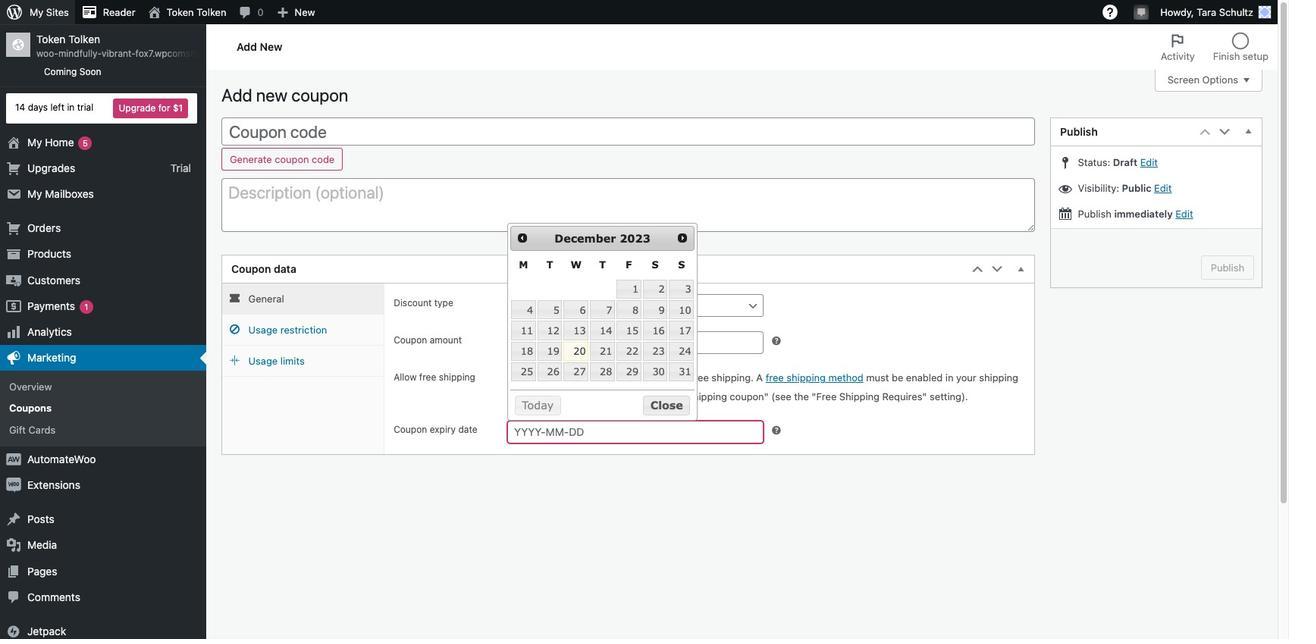 Task type: describe. For each thing, give the bounding box(es) containing it.
grants
[[659, 372, 688, 384]]

method
[[829, 372, 864, 384]]

my sites
[[30, 6, 69, 18]]

Allow free shipping checkbox
[[508, 372, 520, 384]]

automatewoo link
[[0, 447, 206, 472]]

1 s from the left
[[652, 259, 659, 271]]

close button
[[643, 396, 690, 416]]

type
[[434, 297, 453, 309]]

must
[[866, 372, 889, 384]]

Coupon expiry date text field
[[508, 421, 763, 444]]

coupon for coupon code
[[229, 122, 287, 142]]

overview
[[9, 381, 52, 393]]

25 link
[[511, 362, 536, 382]]

12 link
[[538, 321, 562, 340]]

december 2023
[[555, 232, 651, 245]]

usage limits
[[248, 355, 305, 367]]

check this box if the coupon grants free shipping. a free shipping method
[[525, 372, 864, 384]]

vibrant-
[[102, 48, 135, 59]]

0
[[257, 6, 264, 18]]

setting).
[[930, 391, 968, 403]]

5 inside my home 5
[[83, 138, 88, 148]]

Coupon amount text field
[[508, 332, 763, 354]]

7
[[606, 304, 612, 316]]

in for trial
[[67, 102, 75, 113]]

usage for usage limits
[[248, 355, 278, 367]]

f
[[626, 259, 632, 271]]

trial
[[77, 102, 93, 113]]

10 link
[[669, 300, 694, 319]]

14 days left in trial
[[15, 102, 93, 113]]

coupons link
[[0, 398, 206, 419]]

screen options
[[1168, 74, 1238, 86]]

extensions link
[[0, 472, 206, 498]]

token for token tolken
[[167, 6, 194, 18]]

usage for usage restriction
[[248, 324, 278, 336]]

generate coupon code
[[230, 154, 335, 166]]

5 inside "5" link
[[553, 304, 560, 316]]

2
[[659, 283, 665, 295]]

edit button for status: draft edit
[[1140, 156, 1158, 168]]

free right grants
[[691, 372, 709, 384]]

1 t from the left
[[547, 259, 553, 271]]

9 link
[[643, 300, 668, 319]]

tab list containing activity
[[1152, 24, 1278, 70]]

tolken for token tolken woo-mindfully-vibrant-fox7.wpcomstaging.com coming soon
[[68, 33, 100, 46]]

coming
[[44, 66, 77, 77]]

new
[[256, 85, 288, 105]]

upgrade for $1
[[119, 102, 183, 113]]

tolken for token tolken
[[197, 6, 226, 18]]

edit button for visibility: public edit
[[1154, 182, 1172, 194]]

marketing
[[27, 351, 76, 364]]

my for my mailboxes
[[27, 187, 42, 200]]

28 link
[[590, 362, 615, 382]]

new link
[[270, 0, 321, 24]]

1 vertical spatial be
[[552, 391, 564, 403]]

upgrade for $1 button
[[113, 98, 188, 118]]

public
[[1122, 182, 1152, 194]]

value of the coupon. image
[[770, 335, 782, 347]]

comments link
[[0, 585, 206, 610]]

2 t from the left
[[599, 259, 606, 271]]

26 link
[[538, 362, 562, 382]]

discount type
[[394, 297, 453, 309]]

(see
[[772, 391, 792, 403]]

new inside toolbar navigation
[[295, 6, 315, 18]]

requires"
[[882, 391, 927, 403]]

upgrade
[[119, 102, 156, 113]]

add new
[[237, 40, 282, 53]]

"free
[[812, 391, 837, 403]]

your
[[956, 372, 977, 384]]

0 link
[[232, 0, 270, 24]]

17
[[679, 324, 691, 337]]

howdy,
[[1161, 6, 1194, 18]]

1 link
[[617, 280, 641, 299]]

finish
[[1213, 50, 1240, 62]]

pages link
[[0, 559, 206, 585]]

7 link
[[590, 300, 615, 319]]

30 link
[[643, 362, 668, 382]]

my home 5
[[27, 135, 88, 148]]

the inside the must be enabled in your shipping zone and be set to require "a valid free shipping coupon" (see the "free shipping requires" setting).
[[794, 391, 809, 403]]

free inside the must be enabled in your shipping zone and be set to require "a valid free shipping coupon" (see the "free shipping requires" setting).
[[667, 391, 685, 403]]

1 vertical spatial code
[[312, 154, 335, 166]]

Coupon code text field
[[221, 117, 1035, 146]]

upgrades
[[27, 161, 75, 174]]

december
[[555, 232, 616, 245]]

Description (optional) text field
[[221, 179, 1035, 232]]

coupon for coupon amount
[[394, 335, 427, 346]]

setup
[[1243, 50, 1269, 62]]

products link
[[0, 241, 206, 267]]

1 horizontal spatial be
[[892, 372, 903, 384]]

23 link
[[643, 342, 668, 361]]

free right a
[[766, 372, 784, 384]]

sites
[[46, 6, 69, 18]]

customers link
[[0, 267, 206, 293]]

amount
[[430, 335, 462, 346]]

shipping down amount
[[439, 372, 475, 383]]

coupon data
[[231, 263, 296, 276]]

gift cards
[[9, 424, 56, 436]]

19
[[547, 345, 560, 357]]

my for my home 5
[[27, 135, 42, 148]]

18 link
[[511, 342, 536, 361]]

general link
[[222, 284, 384, 315]]

shipping.
[[712, 372, 754, 384]]

0 vertical spatial code
[[290, 122, 327, 142]]

16
[[653, 324, 665, 337]]

publish for publish
[[1060, 125, 1098, 138]]

my mailboxes
[[27, 187, 94, 200]]

11 link
[[511, 321, 536, 340]]

and
[[532, 391, 549, 403]]

0 horizontal spatial the
[[604, 372, 619, 384]]

payments
[[27, 299, 75, 312]]

coupon code
[[229, 122, 327, 142]]

6
[[580, 304, 586, 316]]

9
[[659, 304, 665, 316]]

8
[[632, 304, 639, 316]]

4 link
[[511, 300, 536, 319]]



Task type: locate. For each thing, give the bounding box(es) containing it.
1 left 2 link
[[632, 283, 639, 295]]

coupon
[[229, 122, 287, 142], [231, 263, 271, 276], [394, 335, 427, 346], [394, 424, 427, 435]]

coupon up generate
[[229, 122, 287, 142]]

2 vertical spatial my
[[27, 187, 42, 200]]

edit right the public
[[1154, 182, 1172, 194]]

reader link
[[75, 0, 142, 24]]

14 for 14 days left in trial
[[15, 102, 25, 113]]

require
[[595, 391, 628, 403]]

analytics link
[[0, 319, 206, 345]]

0 vertical spatial in
[[67, 102, 75, 113]]

1 vertical spatial publish
[[1078, 208, 1112, 220]]

coupon up general
[[231, 263, 271, 276]]

my mailboxes link
[[0, 181, 206, 207]]

edit right draft
[[1140, 156, 1158, 168]]

13 link
[[564, 321, 589, 340]]

my inside my sites link
[[30, 6, 43, 18]]

be right must in the bottom right of the page
[[892, 372, 903, 384]]

must be enabled in your shipping zone and be set to require "a valid free shipping coupon" (see the "free shipping requires" setting).
[[508, 372, 1018, 403]]

immediately
[[1114, 208, 1173, 220]]

1 vertical spatial the
[[794, 391, 809, 403]]

coupon left expiry
[[394, 424, 427, 435]]

in inside the must be enabled in your shipping zone and be set to require "a valid free shipping coupon" (see the "free shipping requires" setting).
[[946, 372, 954, 384]]

16 link
[[643, 321, 668, 340]]

1 vertical spatial new
[[260, 40, 282, 53]]

1 horizontal spatial new
[[295, 6, 315, 18]]

my for my sites
[[30, 6, 43, 18]]

tolken inside token tolken link
[[197, 6, 226, 18]]

0 horizontal spatial 5
[[83, 138, 88, 148]]

t
[[547, 259, 553, 271], [599, 259, 606, 271]]

schultz
[[1219, 6, 1254, 18]]

tolken inside token tolken woo-mindfully-vibrant-fox7.wpcomstaging.com coming soon
[[68, 33, 100, 46]]

edit for public
[[1154, 182, 1172, 194]]

token up the woo-
[[36, 33, 66, 46]]

0 vertical spatial new
[[295, 6, 315, 18]]

allow free shipping
[[394, 372, 475, 383]]

token
[[167, 6, 194, 18], [36, 33, 66, 46]]

publish up 'status:'
[[1060, 125, 1098, 138]]

edit button right the public
[[1154, 182, 1172, 194]]

1 vertical spatial token
[[36, 33, 66, 46]]

trial
[[171, 161, 191, 174]]

1 vertical spatial 14
[[600, 324, 612, 337]]

in for your
[[946, 372, 954, 384]]

box
[[576, 372, 593, 384]]

0 horizontal spatial t
[[547, 259, 553, 271]]

usage down general
[[248, 324, 278, 336]]

usage restriction link
[[222, 315, 384, 346]]

1 vertical spatial edit
[[1154, 182, 1172, 194]]

token inside token tolken link
[[167, 6, 194, 18]]

14 link
[[590, 321, 615, 340]]

0 vertical spatial be
[[892, 372, 903, 384]]

1 vertical spatial 5
[[553, 304, 560, 316]]

0 horizontal spatial be
[[552, 391, 564, 403]]

coupon for coupon expiry date
[[394, 424, 427, 435]]

my left home
[[27, 135, 42, 148]]

be left set
[[552, 391, 564, 403]]

0 vertical spatial edit
[[1140, 156, 1158, 168]]

1 inside 'link'
[[632, 283, 639, 295]]

coupon left amount
[[394, 335, 427, 346]]

14 left days
[[15, 102, 25, 113]]

1 vertical spatial add
[[221, 85, 252, 105]]

in left your
[[946, 372, 954, 384]]

edit button right immediately
[[1176, 208, 1193, 220]]

in inside navigation
[[67, 102, 75, 113]]

new right 0
[[295, 6, 315, 18]]

edit right immediately
[[1176, 208, 1193, 220]]

soon
[[79, 66, 101, 77]]

edit for draft
[[1140, 156, 1158, 168]]

customers
[[27, 273, 80, 286]]

27
[[574, 366, 586, 378]]

my inside my mailboxes link
[[27, 187, 42, 200]]

1 vertical spatial my
[[27, 135, 42, 148]]

the coupon will expire at 00:00:00 of this date. image
[[770, 425, 782, 437]]

1 horizontal spatial 14
[[600, 324, 612, 337]]

today
[[522, 399, 554, 412]]

4
[[527, 304, 533, 316]]

1 horizontal spatial token
[[167, 6, 194, 18]]

edit button right draft
[[1140, 156, 1158, 168]]

shipping
[[439, 372, 475, 383], [787, 372, 826, 384], [979, 372, 1018, 384], [688, 391, 727, 403]]

coupons
[[9, 402, 52, 414]]

1 vertical spatial in
[[946, 372, 954, 384]]

2 s from the left
[[678, 259, 685, 271]]

cards
[[29, 424, 56, 436]]

t left f
[[599, 259, 606, 271]]

1 vertical spatial tolken
[[68, 33, 100, 46]]

free right allow on the bottom left of page
[[419, 372, 436, 383]]

jetpack link
[[0, 619, 206, 639]]

free down grants
[[667, 391, 685, 403]]

24 link
[[669, 342, 694, 361]]

1 horizontal spatial 5
[[553, 304, 560, 316]]

11
[[521, 324, 533, 337]]

woo-
[[36, 48, 58, 59]]

usage left limits
[[248, 355, 278, 367]]

14 up 21 at the left
[[600, 324, 612, 337]]

activity button
[[1152, 24, 1204, 70]]

limits
[[280, 355, 305, 367]]

tolken up mindfully- on the top of the page
[[68, 33, 100, 46]]

usage restriction
[[248, 324, 327, 336]]

coupon
[[291, 85, 348, 105], [275, 154, 309, 166], [622, 372, 656, 384]]

shipping up "free
[[787, 372, 826, 384]]

left
[[50, 102, 64, 113]]

1 horizontal spatial 1
[[632, 283, 639, 295]]

1 vertical spatial usage
[[248, 355, 278, 367]]

set
[[566, 391, 581, 403]]

0 vertical spatial the
[[604, 372, 619, 384]]

2 vertical spatial edit button
[[1176, 208, 1193, 220]]

1 horizontal spatial t
[[599, 259, 606, 271]]

publish for publish immediately edit
[[1078, 208, 1112, 220]]

2 vertical spatial coupon
[[622, 372, 656, 384]]

my left sites
[[30, 6, 43, 18]]

1 vertical spatial coupon
[[275, 154, 309, 166]]

0 vertical spatial 5
[[83, 138, 88, 148]]

comments
[[27, 591, 80, 604]]

1 horizontal spatial in
[[946, 372, 954, 384]]

0 vertical spatial 14
[[15, 102, 25, 113]]

products
[[27, 247, 71, 260]]

code up the generate coupon code
[[290, 122, 327, 142]]

0 vertical spatial token
[[167, 6, 194, 18]]

"a
[[630, 391, 640, 403]]

token inside token tolken woo-mindfully-vibrant-fox7.wpcomstaging.com coming soon
[[36, 33, 66, 46]]

0 vertical spatial publish
[[1060, 125, 1098, 138]]

this
[[557, 372, 573, 384]]

token for token tolken woo-mindfully-vibrant-fox7.wpcomstaging.com coming soon
[[36, 33, 66, 46]]

tab list
[[1152, 24, 1278, 70]]

expiry
[[430, 424, 456, 435]]

14
[[15, 102, 25, 113], [600, 324, 612, 337]]

1 up analytics link on the left of page
[[84, 302, 88, 311]]

5
[[83, 138, 88, 148], [553, 304, 560, 316]]

add down 0 link
[[237, 40, 257, 53]]

1 inside payments 1
[[84, 302, 88, 311]]

0 vertical spatial edit button
[[1140, 156, 1158, 168]]

coupon down coupon code
[[275, 154, 309, 166]]

my down upgrades
[[27, 187, 42, 200]]

0 vertical spatial add
[[237, 40, 257, 53]]

coupon up "a
[[622, 372, 656, 384]]

0 horizontal spatial 1
[[84, 302, 88, 311]]

allow
[[394, 372, 417, 383]]

20
[[574, 345, 586, 357]]

0 horizontal spatial tolken
[[68, 33, 100, 46]]

18
[[521, 345, 533, 357]]

main menu navigation
[[0, 24, 238, 639]]

1 vertical spatial 1
[[84, 302, 88, 311]]

visibility: public edit
[[1075, 182, 1172, 194]]

30
[[653, 366, 665, 378]]

29
[[626, 366, 639, 378]]

notification image
[[1136, 5, 1148, 17]]

27 link
[[564, 362, 589, 382]]

token up fox7.wpcomstaging.com
[[167, 6, 194, 18]]

reader
[[103, 6, 135, 18]]

usage inside usage limits link
[[248, 355, 278, 367]]

5 right home
[[83, 138, 88, 148]]

check
[[525, 372, 554, 384]]

31
[[679, 366, 691, 378]]

token tolken woo-mindfully-vibrant-fox7.wpcomstaging.com coming soon
[[36, 33, 238, 77]]

tara
[[1197, 6, 1217, 18]]

m
[[519, 259, 528, 271]]

20 link
[[564, 342, 589, 361]]

the right if
[[604, 372, 619, 384]]

media link
[[0, 533, 206, 559]]

usage inside usage restriction link
[[248, 324, 278, 336]]

0 horizontal spatial s
[[652, 259, 659, 271]]

publish
[[1060, 125, 1098, 138], [1078, 208, 1112, 220]]

coupon right new
[[291, 85, 348, 105]]

overview link
[[0, 376, 206, 398]]

23
[[653, 345, 665, 357]]

tolken left 0 link
[[197, 6, 226, 18]]

mailboxes
[[45, 187, 94, 200]]

1 usage from the top
[[248, 324, 278, 336]]

zone
[[508, 391, 530, 403]]

1 horizontal spatial the
[[794, 391, 809, 403]]

toolbar navigation
[[0, 0, 1278, 27]]

s
[[652, 259, 659, 271], [678, 259, 685, 271]]

data
[[274, 263, 296, 276]]

2 vertical spatial edit
[[1176, 208, 1193, 220]]

gift
[[9, 424, 26, 436]]

media
[[27, 539, 57, 552]]

24
[[679, 345, 691, 357]]

10
[[679, 304, 691, 316]]

0 vertical spatial my
[[30, 6, 43, 18]]

0 horizontal spatial in
[[67, 102, 75, 113]]

0 horizontal spatial token
[[36, 33, 66, 46]]

posts
[[27, 513, 54, 526]]

code down coupon code
[[312, 154, 335, 166]]

draft
[[1113, 156, 1138, 168]]

publish down the visibility:
[[1078, 208, 1112, 220]]

2 usage from the top
[[248, 355, 278, 367]]

be
[[892, 372, 903, 384], [552, 391, 564, 403]]

0 horizontal spatial 14
[[15, 102, 25, 113]]

shipping right your
[[979, 372, 1018, 384]]

add for add new coupon
[[221, 85, 252, 105]]

finish setup button
[[1204, 24, 1278, 70]]

21 link
[[590, 342, 615, 361]]

5 left 6 link
[[553, 304, 560, 316]]

add for add new
[[237, 40, 257, 53]]

s up the 3 link
[[678, 259, 685, 271]]

coupon for coupon data
[[231, 263, 271, 276]]

0 vertical spatial coupon
[[291, 85, 348, 105]]

a
[[756, 372, 763, 384]]

17 link
[[669, 321, 694, 340]]

shipping down check this box if the coupon grants free shipping. a free shipping method on the bottom of page
[[688, 391, 727, 403]]

date
[[458, 424, 477, 435]]

0 vertical spatial tolken
[[197, 6, 226, 18]]

14 inside main menu navigation
[[15, 102, 25, 113]]

in right left
[[67, 102, 75, 113]]

s up 2 link
[[652, 259, 659, 271]]

the right (see
[[794, 391, 809, 403]]

token tolken link
[[142, 0, 232, 24]]

0 horizontal spatial new
[[260, 40, 282, 53]]

1 horizontal spatial tolken
[[197, 6, 226, 18]]

1 vertical spatial edit button
[[1154, 182, 1172, 194]]

0 vertical spatial usage
[[248, 324, 278, 336]]

1 horizontal spatial s
[[678, 259, 685, 271]]

add left new
[[221, 85, 252, 105]]

new down 0
[[260, 40, 282, 53]]

None submit
[[1201, 255, 1254, 280]]

0 vertical spatial 1
[[632, 283, 639, 295]]

discount
[[394, 297, 432, 309]]

t left w
[[547, 259, 553, 271]]

14 for 14
[[600, 324, 612, 337]]

6 link
[[564, 300, 589, 319]]

add new coupon
[[221, 85, 348, 105]]



Task type: vqa. For each thing, say whether or not it's contained in the screenshot.
bottom Token
yes



